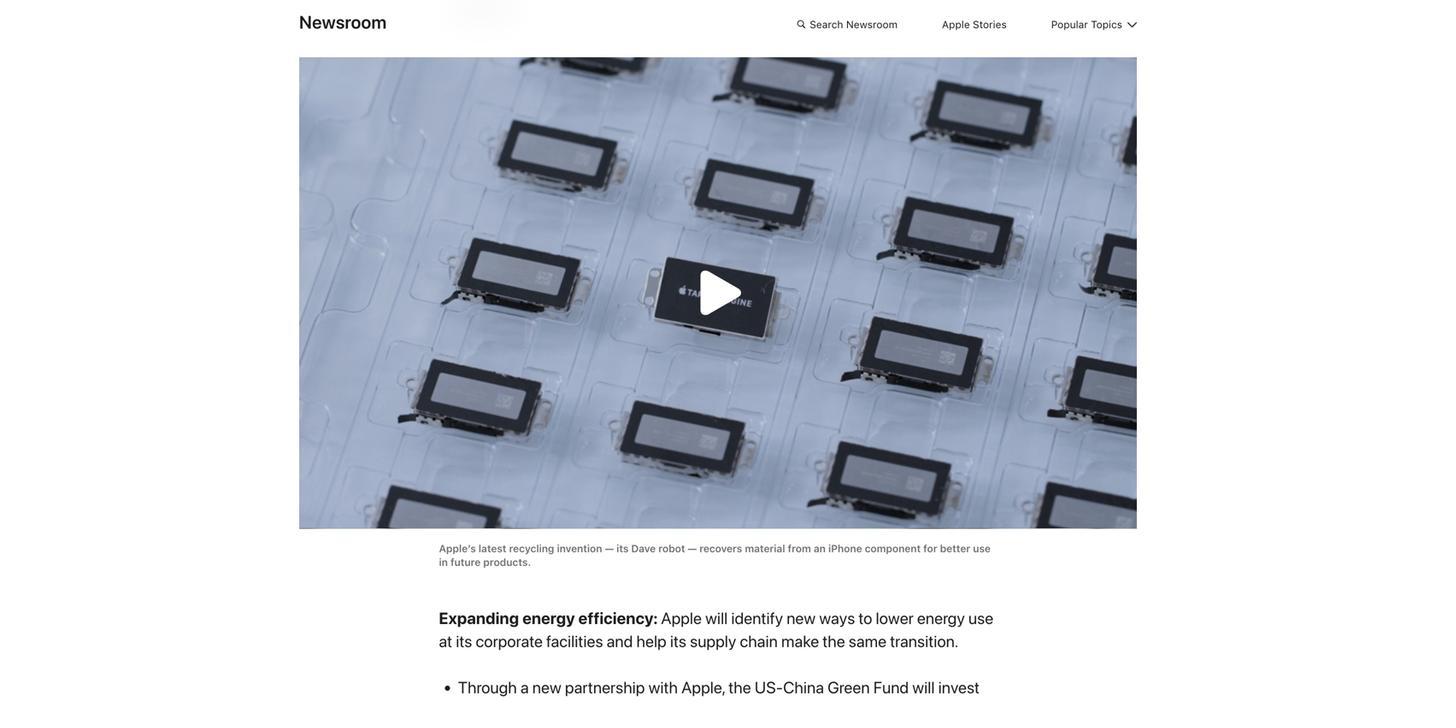 Task type: locate. For each thing, give the bounding box(es) containing it.
to
[[859, 609, 873, 628]]

use
[[973, 543, 991, 555], [969, 609, 994, 628]]

0 horizontal spatial energy
[[523, 609, 575, 628]]

search
[[810, 18, 844, 31]]

1 horizontal spatial will
[[913, 678, 935, 698]]

1 vertical spatial apple
[[661, 609, 702, 628]]

0 vertical spatial the
[[823, 632, 846, 651]]

its right 'at'
[[456, 632, 472, 651]]

green
[[828, 678, 870, 698]]

0 horizontal spatial the
[[729, 678, 752, 698]]

its left dave at the left bottom of the page
[[617, 543, 629, 555]]

the
[[823, 632, 846, 651], [729, 678, 752, 698]]

1 vertical spatial the
[[729, 678, 752, 698]]

apple,
[[682, 678, 725, 698]]

the inside apple will identify new ways to lower energy use at its corporate facilities and help its supply chain make the same transition.
[[823, 632, 846, 651]]

future
[[451, 556, 481, 569]]

stories
[[973, 18, 1007, 31]]

will
[[706, 609, 728, 628], [913, 678, 935, 698]]

—
[[605, 543, 614, 555], [688, 543, 697, 555]]

1 horizontal spatial newsroom
[[846, 18, 898, 31]]

0 horizontal spatial new
[[533, 678, 562, 698]]

through
[[458, 678, 517, 698]]

its inside 'apple's latest recycling invention — its dave robot — recovers material from an iphone component for better use in future products.'
[[617, 543, 629, 555]]

energy up transition.
[[918, 609, 965, 628]]

energy inside apple will identify new ways to lower energy use at its corporate facilities and help its supply chain make the same transition.
[[918, 609, 965, 628]]

0 horizontal spatial apple
[[661, 609, 702, 628]]

robot
[[659, 543, 685, 555]]

energy up facilities
[[523, 609, 575, 628]]

1 horizontal spatial apple
[[942, 18, 970, 31]]

recovers
[[700, 543, 742, 555]]

at
[[439, 632, 453, 651]]

its right 'help'
[[670, 632, 687, 651]]

1 horizontal spatial —
[[688, 543, 697, 555]]

corporate
[[476, 632, 543, 651]]

chain
[[740, 632, 778, 651]]

the down ways
[[823, 632, 846, 651]]

will up "supply" on the bottom of the page
[[706, 609, 728, 628]]

2 energy from the left
[[918, 609, 965, 628]]

us-
[[755, 678, 784, 698]]

with
[[649, 678, 678, 698]]

products.
[[483, 556, 531, 569]]

apple up 'help'
[[661, 609, 702, 628]]

from
[[788, 543, 811, 555]]

its
[[617, 543, 629, 555], [456, 632, 472, 651], [670, 632, 687, 651]]

0 horizontal spatial will
[[706, 609, 728, 628]]

will inside apple will identify new ways to lower energy use at its corporate facilities and help its supply chain make the same transition.
[[706, 609, 728, 628]]

latest
[[479, 543, 507, 555]]

apple's
[[439, 543, 476, 555]]

will right fund
[[913, 678, 935, 698]]

0 vertical spatial new
[[787, 609, 816, 628]]

use up "invest"
[[969, 609, 994, 628]]

new right a
[[533, 678, 562, 698]]

invest
[[939, 678, 980, 698]]

the left us-
[[729, 678, 752, 698]]

make
[[782, 632, 819, 651]]

0 vertical spatial apple
[[942, 18, 970, 31]]

0 vertical spatial will
[[706, 609, 728, 628]]

apple for stories
[[942, 18, 970, 31]]

1 vertical spatial new
[[533, 678, 562, 698]]

fund
[[874, 678, 909, 698]]

new up make
[[787, 609, 816, 628]]

popular topics button
[[1052, 15, 1137, 34]]

1 energy from the left
[[523, 609, 575, 628]]

the inside through a new partnership with apple, the us-china green fund will invest
[[729, 678, 752, 698]]

and
[[607, 632, 633, 651]]

apple inside apple will identify new ways to lower energy use at its corporate facilities and help its supply chain make the same transition.
[[661, 609, 702, 628]]

1 horizontal spatial its
[[617, 543, 629, 555]]

help
[[637, 632, 667, 651]]

supply
[[690, 632, 737, 651]]

newsroom
[[299, 12, 387, 33], [846, 18, 898, 31]]

1 horizontal spatial energy
[[918, 609, 965, 628]]

1 horizontal spatial new
[[787, 609, 816, 628]]

energy
[[523, 609, 575, 628], [918, 609, 965, 628]]

apple
[[942, 18, 970, 31], [661, 609, 702, 628]]

1 vertical spatial use
[[969, 609, 994, 628]]

1 vertical spatial will
[[913, 678, 935, 698]]

new inside through a new partnership with apple, the us-china green fund will invest
[[533, 678, 562, 698]]

1 horizontal spatial the
[[823, 632, 846, 651]]

— right invention
[[605, 543, 614, 555]]

— right robot at the bottom left
[[688, 543, 697, 555]]

china
[[784, 678, 824, 698]]

new
[[787, 609, 816, 628], [533, 678, 562, 698]]

topics
[[1091, 18, 1123, 31]]

same
[[849, 632, 887, 651]]

0 horizontal spatial —
[[605, 543, 614, 555]]

use right better
[[973, 543, 991, 555]]

apple left stories
[[942, 18, 970, 31]]

better
[[940, 543, 971, 555]]

0 vertical spatial use
[[973, 543, 991, 555]]



Task type: describe. For each thing, give the bounding box(es) containing it.
partnership
[[565, 678, 645, 698]]

2 — from the left
[[688, 543, 697, 555]]

recycling
[[509, 543, 554, 555]]

through a new partnership with apple, the us-china green fund will invest
[[458, 678, 980, 701]]

transition.
[[890, 632, 959, 651]]

dave
[[631, 543, 656, 555]]

identify
[[732, 609, 783, 628]]

apple stories link
[[942, 15, 1007, 34]]

apple's latest recycling invention — its dave robot — recovers material from an iphone component for better use in future products.
[[439, 543, 991, 569]]

apple stories
[[942, 18, 1007, 31]]

use inside apple will identify new ways to lower energy use at its corporate facilities and help its supply chain make the same transition.
[[969, 609, 994, 628]]

expanding energy efficiency:
[[439, 609, 661, 628]]

facilities
[[547, 632, 603, 651]]

for
[[924, 543, 938, 555]]

apple for will
[[661, 609, 702, 628]]

newsroom inside search newsroom 'button'
[[846, 18, 898, 31]]

popular topics
[[1052, 18, 1123, 31]]

a
[[521, 678, 529, 698]]

efficiency:
[[579, 609, 658, 628]]

component
[[865, 543, 921, 555]]

2 horizontal spatial its
[[670, 632, 687, 651]]

newsroom link
[[299, 12, 387, 33]]

in
[[439, 556, 448, 569]]

expanding
[[439, 609, 519, 628]]

search newsroom
[[810, 18, 898, 31]]

an
[[814, 543, 826, 555]]

use inside 'apple's latest recycling invention — its dave robot — recovers material from an iphone component for better use in future products.'
[[973, 543, 991, 555]]

iphone
[[829, 543, 862, 555]]

material
[[745, 543, 785, 555]]

new inside apple will identify new ways to lower energy use at its corporate facilities and help its supply chain make the same transition.
[[787, 609, 816, 628]]

0 horizontal spatial its
[[456, 632, 472, 651]]

lower
[[876, 609, 914, 628]]

ways
[[820, 609, 855, 628]]

search newsroom button
[[797, 15, 898, 34]]

1 — from the left
[[605, 543, 614, 555]]

popular
[[1052, 18, 1088, 31]]

0 horizontal spatial newsroom
[[299, 12, 387, 33]]

will inside through a new partnership with apple, the us-china green fund will invest
[[913, 678, 935, 698]]

invention
[[557, 543, 602, 555]]

apple will identify new ways to lower energy use at its corporate facilities and help its supply chain make the same transition.
[[439, 609, 994, 651]]



Task type: vqa. For each thing, say whether or not it's contained in the screenshot.
robot
yes



